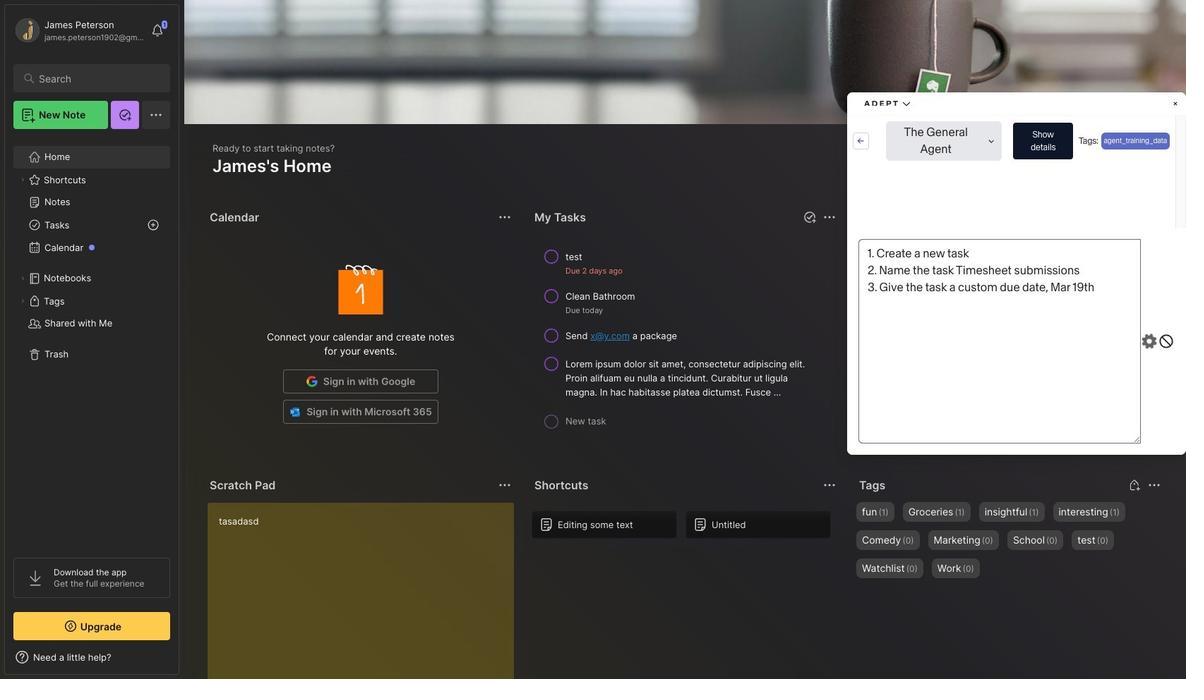 Task type: vqa. For each thing, say whether or not it's contained in the screenshot.
Trash's )
no



Task type: locate. For each thing, give the bounding box(es) containing it.
Account field
[[13, 16, 144, 44]]

expand tags image
[[18, 297, 27, 306]]

new task image
[[803, 210, 817, 224]]

tab
[[859, 234, 901, 251], [906, 234, 963, 251]]

tab list
[[859, 234, 1158, 251]]

WHAT'S NEW field
[[5, 647, 179, 669]]

more actions image
[[496, 209, 513, 226], [821, 209, 838, 226], [496, 477, 513, 494], [821, 477, 838, 494], [1146, 477, 1163, 494]]

Start writing… text field
[[219, 503, 513, 680]]

click to collapse image
[[178, 654, 189, 671]]

none search field inside main element
[[39, 70, 157, 87]]

0 horizontal spatial tab
[[859, 234, 901, 251]]

1 horizontal spatial tab
[[906, 234, 963, 251]]

row group
[[532, 243, 839, 442], [856, 260, 1186, 452], [532, 511, 839, 548]]

None search field
[[39, 70, 157, 87]]

main element
[[0, 0, 184, 680]]

More actions field
[[495, 208, 515, 227], [820, 208, 839, 227], [495, 476, 515, 496], [820, 476, 839, 496], [1144, 476, 1164, 496]]

tree
[[5, 138, 179, 546]]

2 tab from the left
[[906, 234, 963, 251]]



Task type: describe. For each thing, give the bounding box(es) containing it.
1 tab from the left
[[859, 234, 901, 251]]

expand notebooks image
[[18, 275, 27, 283]]

thumbnail image
[[868, 358, 922, 412]]

Search text field
[[39, 72, 157, 85]]

tree inside main element
[[5, 138, 179, 546]]



